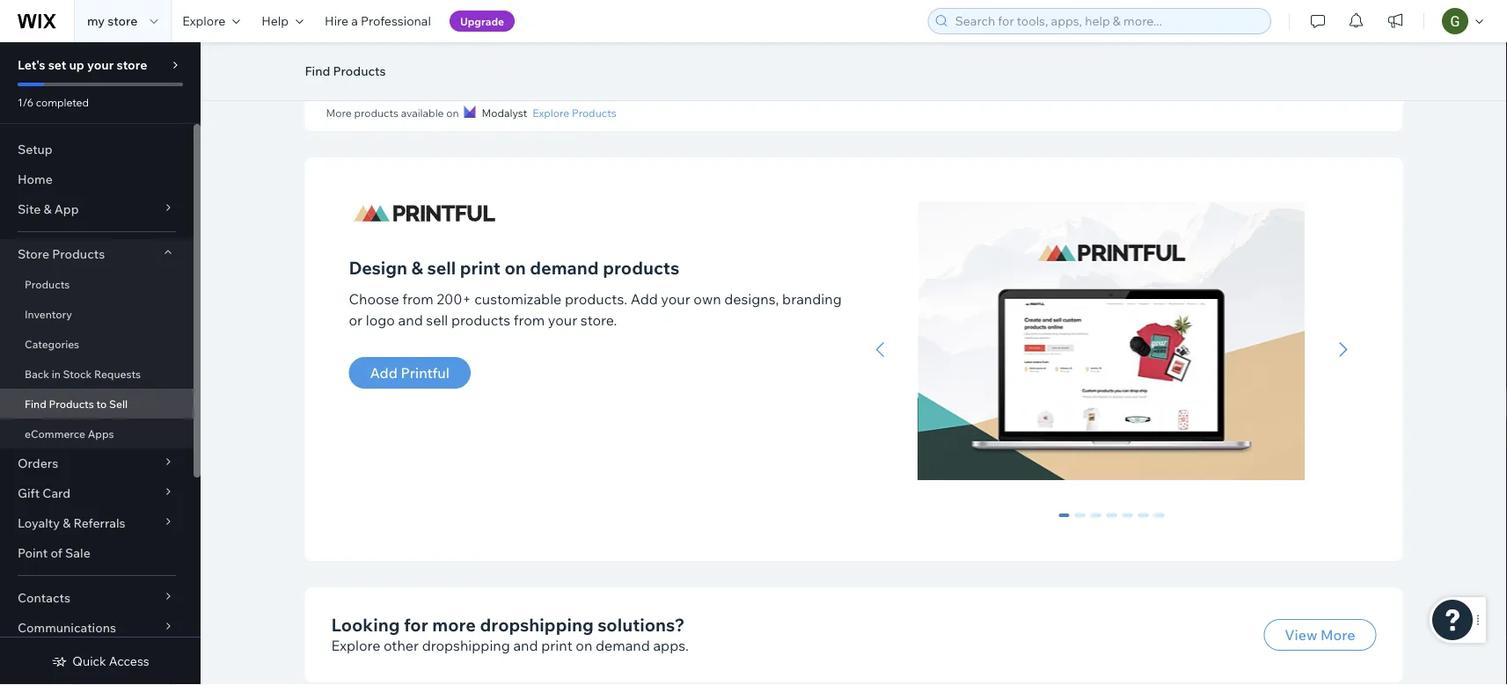 Task type: locate. For each thing, give the bounding box(es) containing it.
1 vertical spatial more
[[1321, 626, 1356, 644]]

logo
[[366, 312, 395, 329]]

2 vertical spatial your
[[548, 312, 577, 329]]

1 vertical spatial find
[[25, 397, 46, 410]]

add right 'products.' on the left top of the page
[[631, 290, 658, 308]]

sell up '200+'
[[427, 257, 456, 279]]

products inside button
[[1301, 48, 1361, 65]]

1 horizontal spatial and
[[513, 637, 538, 655]]

and
[[398, 312, 423, 329], [513, 637, 538, 655]]

completed
[[36, 95, 89, 109]]

ecommerce
[[25, 427, 85, 440]]

2 vertical spatial explore
[[331, 637, 381, 655]]

0 vertical spatial find
[[305, 63, 330, 79]]

0 vertical spatial products
[[354, 106, 399, 119]]

1 left the selected
[[326, 48, 333, 65]]

1 vertical spatial and
[[513, 637, 538, 655]]

1 horizontal spatial &
[[63, 516, 71, 531]]

1 vertical spatial demand
[[596, 637, 650, 655]]

0 horizontal spatial your
[[87, 57, 114, 73]]

add inside add products button
[[1270, 48, 1297, 65]]

0 horizontal spatial from
[[402, 290, 434, 308]]

0 vertical spatial add
[[1270, 48, 1297, 65]]

access
[[109, 654, 149, 669]]

& inside dropdown button
[[63, 516, 71, 531]]

more down find products button
[[326, 106, 352, 119]]

view more
[[1285, 626, 1356, 644]]

my
[[87, 13, 105, 29]]

find products button
[[296, 58, 395, 84]]

0 vertical spatial demand
[[530, 257, 599, 279]]

1 selected
[[326, 48, 392, 65]]

solutions?
[[598, 614, 685, 636]]

0 horizontal spatial products
[[354, 106, 399, 119]]

find products
[[305, 63, 386, 79]]

0 horizontal spatial add
[[370, 364, 398, 382]]

point of sale link
[[0, 539, 194, 568]]

Search for tools, apps, help & more... field
[[950, 9, 1265, 33]]

0 vertical spatial print
[[460, 257, 501, 279]]

products
[[1301, 48, 1361, 65], [333, 63, 386, 79], [572, 106, 616, 119], [52, 246, 105, 262], [25, 278, 70, 291], [49, 397, 94, 410]]

setup link
[[0, 135, 194, 165]]

1 vertical spatial your
[[661, 290, 690, 308]]

site
[[18, 202, 41, 217]]

your left store.
[[548, 312, 577, 329]]

2 horizontal spatial products
[[603, 257, 680, 279]]

quick access
[[72, 654, 149, 669]]

0 horizontal spatial print
[[460, 257, 501, 279]]

find
[[305, 63, 330, 79], [25, 397, 46, 410]]

1/6
[[18, 95, 34, 109]]

your left own
[[661, 290, 690, 308]]

choose from 200+ customizable products. add your own designs, branding or logo and sell products from your store.
[[349, 290, 842, 329]]

explore left 'help'
[[182, 13, 225, 29]]

print inside looking for more dropshipping solutions? explore other dropshipping and print on demand apps.
[[541, 637, 573, 655]]

2 horizontal spatial explore
[[533, 106, 570, 119]]

0 horizontal spatial &
[[43, 202, 52, 217]]

1 horizontal spatial 1
[[1077, 514, 1084, 530]]

0 vertical spatial &
[[43, 202, 52, 217]]

find for find products to sell
[[25, 397, 46, 410]]

communications
[[18, 620, 116, 636]]

inventory link
[[0, 299, 194, 329]]

your right up
[[87, 57, 114, 73]]

modalyst link
[[464, 105, 527, 121]]

products down '200+'
[[451, 312, 511, 329]]

1 vertical spatial dropshipping
[[422, 637, 510, 655]]

on left apps.
[[576, 637, 593, 655]]

explore inside "link"
[[533, 106, 570, 119]]

200+
[[437, 290, 471, 308]]

on
[[446, 106, 459, 119], [505, 257, 526, 279], [576, 637, 593, 655]]

1 horizontal spatial print
[[541, 637, 573, 655]]

add products button
[[1249, 40, 1382, 72]]

5
[[1140, 514, 1147, 530]]

add
[[1270, 48, 1297, 65], [631, 290, 658, 308], [370, 364, 398, 382]]

more right "view"
[[1321, 626, 1356, 644]]

store right my
[[108, 13, 137, 29]]

store inside sidebar element
[[117, 57, 147, 73]]

explore right modalyst
[[533, 106, 570, 119]]

let's set up your store
[[18, 57, 147, 73]]

find left the selected
[[305, 63, 330, 79]]

0 vertical spatial and
[[398, 312, 423, 329]]

1 vertical spatial add
[[631, 290, 658, 308]]

on up customizable in the top of the page
[[505, 257, 526, 279]]

store products
[[18, 246, 105, 262]]

& for site
[[43, 202, 52, 217]]

contacts
[[18, 590, 70, 606]]

1 vertical spatial store
[[117, 57, 147, 73]]

it
[[1162, 48, 1172, 65]]

requests
[[94, 367, 141, 381]]

products inside "link"
[[572, 106, 616, 119]]

find inside sidebar element
[[25, 397, 46, 410]]

2 horizontal spatial on
[[576, 637, 593, 655]]

1 horizontal spatial more
[[1321, 626, 1356, 644]]

& inside popup button
[[43, 202, 52, 217]]

2 vertical spatial &
[[63, 516, 71, 531]]

up
[[69, 57, 84, 73]]

on right available
[[446, 106, 459, 119]]

from left '200+'
[[402, 290, 434, 308]]

products inside dropdown button
[[52, 246, 105, 262]]

4
[[1124, 514, 1131, 530]]

1 vertical spatial explore
[[533, 106, 570, 119]]

works
[[1175, 48, 1217, 65]]

0 vertical spatial on
[[446, 106, 459, 119]]

sell
[[427, 257, 456, 279], [426, 312, 448, 329]]

1 vertical spatial &
[[411, 257, 423, 279]]

1 horizontal spatial your
[[548, 312, 577, 329]]

1 horizontal spatial products
[[451, 312, 511, 329]]

explore down "looking"
[[331, 637, 381, 655]]

referrals
[[73, 516, 125, 531]]

2 vertical spatial products
[[451, 312, 511, 329]]

2 horizontal spatial &
[[411, 257, 423, 279]]

1 horizontal spatial explore
[[331, 637, 381, 655]]

sell down '200+'
[[426, 312, 448, 329]]

branding
[[782, 290, 842, 308]]

on inside looking for more dropshipping solutions? explore other dropshipping and print on demand apps.
[[576, 637, 593, 655]]

demand inside looking for more dropshipping solutions? explore other dropshipping and print on demand apps.
[[596, 637, 650, 655]]

2 horizontal spatial add
[[1270, 48, 1297, 65]]

0 horizontal spatial on
[[446, 106, 459, 119]]

gift card button
[[0, 479, 194, 509]]

gift card
[[18, 486, 71, 501]]

add left printful
[[370, 364, 398, 382]]

products inside button
[[333, 63, 386, 79]]

0 vertical spatial more
[[326, 106, 352, 119]]

printful
[[401, 364, 450, 382]]

demand down solutions?
[[596, 637, 650, 655]]

app
[[54, 202, 79, 217]]

design
[[349, 257, 407, 279]]

products for store products
[[52, 246, 105, 262]]

1 vertical spatial print
[[541, 637, 573, 655]]

products inside choose from 200+ customizable products. add your own designs, branding or logo and sell products from your store.
[[451, 312, 511, 329]]

1 horizontal spatial find
[[305, 63, 330, 79]]

add right the works
[[1270, 48, 1297, 65]]

0 vertical spatial sell
[[427, 257, 456, 279]]

1 horizontal spatial on
[[505, 257, 526, 279]]

home
[[18, 172, 53, 187]]

explore products
[[533, 106, 616, 119]]

add for add printful
[[370, 364, 398, 382]]

a
[[351, 13, 358, 29]]

0 vertical spatial your
[[87, 57, 114, 73]]

1 vertical spatial 1
[[1077, 514, 1084, 530]]

products left available
[[354, 106, 399, 119]]

0 horizontal spatial explore
[[182, 13, 225, 29]]

store
[[18, 246, 49, 262]]

products.
[[565, 290, 628, 308]]

0 vertical spatial from
[[402, 290, 434, 308]]

store down my store
[[117, 57, 147, 73]]

dropshipping down more
[[422, 637, 510, 655]]

print
[[460, 257, 501, 279], [541, 637, 573, 655]]

help button
[[251, 0, 314, 42]]

demand up 'products.' on the left top of the page
[[530, 257, 599, 279]]

categories link
[[0, 329, 194, 359]]

products
[[354, 106, 399, 119], [603, 257, 680, 279], [451, 312, 511, 329]]

dropshipping right more
[[480, 614, 594, 636]]

inventory
[[25, 308, 72, 321]]

from
[[402, 290, 434, 308], [514, 312, 545, 329]]

from down customizable in the top of the page
[[514, 312, 545, 329]]

0 horizontal spatial and
[[398, 312, 423, 329]]

1 horizontal spatial add
[[631, 290, 658, 308]]

gift
[[18, 486, 40, 501]]

my store
[[87, 13, 137, 29]]

or
[[349, 312, 363, 329]]

& for loyalty
[[63, 516, 71, 531]]

1 vertical spatial products
[[603, 257, 680, 279]]

hire
[[325, 13, 349, 29]]

add inside add printful button
[[370, 364, 398, 382]]

orders button
[[0, 449, 194, 479]]

1 vertical spatial on
[[505, 257, 526, 279]]

point
[[18, 546, 48, 561]]

0 vertical spatial dropshipping
[[480, 614, 594, 636]]

0 vertical spatial explore
[[182, 13, 225, 29]]

1 vertical spatial sell
[[426, 312, 448, 329]]

& for design
[[411, 257, 423, 279]]

0 vertical spatial 1
[[326, 48, 333, 65]]

2 vertical spatial add
[[370, 364, 398, 382]]

find inside button
[[305, 63, 330, 79]]

find down back
[[25, 397, 46, 410]]

products up 'products.' on the left top of the page
[[603, 257, 680, 279]]

& right loyalty
[[63, 516, 71, 531]]

find for find products
[[305, 63, 330, 79]]

1 left the 2
[[1077, 514, 1084, 530]]

quick
[[72, 654, 106, 669]]

explore products link
[[533, 105, 616, 121]]

& right 'design'
[[411, 257, 423, 279]]

your
[[87, 57, 114, 73], [661, 290, 690, 308], [548, 312, 577, 329]]

1 horizontal spatial from
[[514, 312, 545, 329]]

0 horizontal spatial find
[[25, 397, 46, 410]]

& right the site
[[43, 202, 52, 217]]

2 vertical spatial on
[[576, 637, 593, 655]]

1/6 completed
[[18, 95, 89, 109]]

2 horizontal spatial your
[[661, 290, 690, 308]]



Task type: describe. For each thing, give the bounding box(es) containing it.
choose
[[349, 290, 399, 308]]

hire a professional link
[[314, 0, 442, 42]]

add products
[[1270, 48, 1361, 65]]

modalyst
[[482, 106, 527, 119]]

ecommerce apps link
[[0, 419, 194, 449]]

view
[[1285, 626, 1318, 644]]

add inside choose from 200+ customizable products. add your own designs, branding or logo and sell products from your store.
[[631, 290, 658, 308]]

for
[[404, 614, 428, 636]]

how it works
[[1129, 48, 1217, 65]]

find products to sell link
[[0, 389, 194, 419]]

of
[[51, 546, 62, 561]]

selected
[[336, 48, 392, 65]]

site & app
[[18, 202, 79, 217]]

find products to sell
[[25, 397, 128, 410]]

upgrade
[[460, 15, 504, 28]]

loyalty & referrals
[[18, 516, 125, 531]]

products for find products to sell
[[49, 397, 94, 410]]

apps
[[88, 427, 114, 440]]

products for add products
[[1301, 48, 1361, 65]]

apps.
[[653, 637, 689, 655]]

ecommerce apps
[[25, 427, 114, 440]]

sidebar element
[[0, 42, 201, 685]]

add for add products
[[1270, 48, 1297, 65]]

contacts button
[[0, 583, 194, 613]]

sell
[[109, 397, 128, 410]]

2
[[1092, 514, 1100, 530]]

available
[[401, 106, 444, 119]]

1 vertical spatial from
[[514, 312, 545, 329]]

0 1 2 3 4 5 6
[[1061, 514, 1163, 530]]

0 horizontal spatial 1
[[326, 48, 333, 65]]

store products button
[[0, 239, 194, 269]]

let's
[[18, 57, 45, 73]]

point of sale
[[18, 546, 90, 561]]

view more button
[[1264, 619, 1377, 651]]

home link
[[0, 165, 194, 194]]

in
[[52, 367, 61, 381]]

more inside button
[[1321, 626, 1356, 644]]

and inside choose from 200+ customizable products. add your own designs, branding or logo and sell products from your store.
[[398, 312, 423, 329]]

categories
[[25, 337, 79, 351]]

quick access button
[[51, 654, 149, 670]]

professional
[[361, 13, 431, 29]]

products for find products
[[333, 63, 386, 79]]

card
[[42, 486, 71, 501]]

sell inside choose from 200+ customizable products. add your own designs, branding or logo and sell products from your store.
[[426, 312, 448, 329]]

site & app button
[[0, 194, 194, 224]]

0 horizontal spatial more
[[326, 106, 352, 119]]

to
[[96, 397, 107, 410]]

store.
[[581, 312, 617, 329]]

back in stock requests
[[25, 367, 141, 381]]

more products available on
[[326, 106, 459, 119]]

loyalty & referrals button
[[0, 509, 194, 539]]

0 vertical spatial store
[[108, 13, 137, 29]]

design & sell print on demand products
[[349, 257, 680, 279]]

how
[[1129, 48, 1159, 65]]

how it works button
[[1108, 40, 1238, 72]]

explore for explore products
[[533, 106, 570, 119]]

6
[[1156, 514, 1163, 530]]

explore inside looking for more dropshipping solutions? explore other dropshipping and print on demand apps.
[[331, 637, 381, 655]]

pf logo color black 2 svg image
[[349, 202, 500, 225]]

sale
[[65, 546, 90, 561]]

upgrade button
[[450, 11, 515, 32]]

add printful
[[370, 364, 450, 382]]

your inside sidebar element
[[87, 57, 114, 73]]

back
[[25, 367, 49, 381]]

looking
[[331, 614, 400, 636]]

customizable
[[475, 290, 562, 308]]

products for explore products
[[572, 106, 616, 119]]

loyalty
[[18, 516, 60, 531]]

add printful button
[[349, 357, 471, 389]]

designs,
[[724, 290, 779, 308]]

looking for more dropshipping solutions? explore other dropshipping and print on demand apps.
[[331, 614, 689, 655]]

back in stock requests link
[[0, 359, 194, 389]]

setup
[[18, 142, 53, 157]]

products link
[[0, 269, 194, 299]]

3
[[1108, 514, 1115, 530]]

stock
[[63, 367, 92, 381]]

own
[[694, 290, 721, 308]]

orders
[[18, 456, 58, 471]]

explore for explore
[[182, 13, 225, 29]]

more
[[432, 614, 476, 636]]

and inside looking for more dropshipping solutions? explore other dropshipping and print on demand apps.
[[513, 637, 538, 655]]

communications button
[[0, 613, 194, 643]]

help
[[262, 13, 289, 29]]

set
[[48, 57, 66, 73]]



Task type: vqa. For each thing, say whether or not it's contained in the screenshot.
the top "your"
yes



